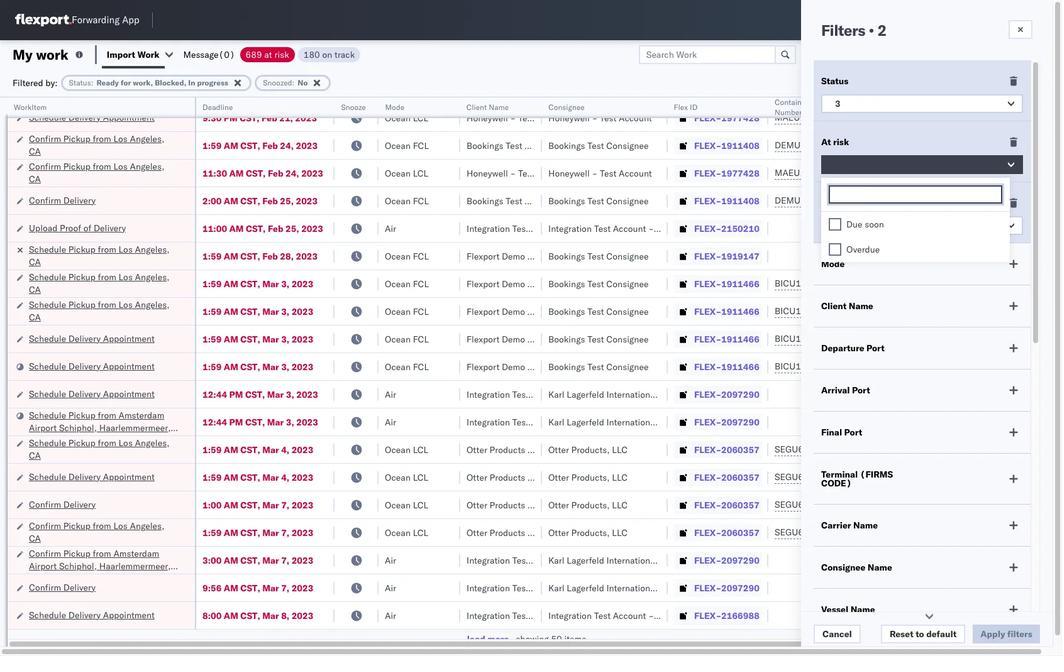 Task type: describe. For each thing, give the bounding box(es) containing it.
11:00
[[203, 223, 227, 234]]

1:59 am cst, mar 7, 2023
[[203, 528, 314, 539]]

message (0)
[[183, 49, 235, 60]]

3 bicu1234565, from the top
[[775, 333, 837, 345]]

showing 50 items
[[516, 634, 586, 645]]

8 ca from the top
[[29, 533, 41, 544]]

container
[[775, 98, 809, 107]]

demu1232567 down overdue at right top
[[839, 278, 903, 289]]

1 vertical spatial pm
[[229, 389, 243, 400]]

pickup for the confirm pickup from los angeles, ca "link" associated with 1:59 am cst, mar 7, 2023
[[63, 521, 91, 532]]

blocked,
[[155, 78, 186, 87]]

25, for 11:00 am cst, feb 25, 2023
[[286, 223, 299, 234]]

app
[[122, 14, 139, 26]]

schedule pickup from amsterdam airport schiphol, haarlemmermeer, netherlands
[[29, 410, 171, 446]]

1 1:59 am cst, mar 3, 2023 from the top
[[203, 278, 314, 290]]

mbl/mawb numbers
[[857, 103, 934, 112]]

4 ca from the top
[[29, 256, 41, 268]]

2 2060357 from the top
[[722, 472, 760, 483]]

9 flex- from the top
[[695, 334, 722, 345]]

schedule pickup from los angeles, ca link for third schedule pickup from los angeles, ca "button" from the top
[[29, 299, 179, 324]]

reset to default
[[890, 629, 957, 640]]

1 1:59 am cst, mar 4, 2023 from the top
[[203, 444, 314, 456]]

pickup for 4th schedule pickup from los angeles, ca link from the bottom
[[68, 244, 96, 255]]

180
[[304, 49, 320, 60]]

action
[[1018, 49, 1046, 60]]

confirm delivery link for 9:56
[[29, 582, 96, 594]]

angeles, for schedule pickup from los angeles, ca link associated with second schedule pickup from los angeles, ca "button" from the top of the page
[[135, 271, 170, 283]]

from for 1:59 am cst, feb 24, 2023 the confirm pickup from los angeles, ca "link"
[[93, 133, 111, 144]]

reset
[[890, 629, 914, 640]]

2 flexport demo consignee from the top
[[467, 278, 570, 290]]

no button
[[822, 216, 1024, 235]]

1 12:44 pm cst, mar 3, 2023 from the top
[[203, 389, 318, 400]]

ocean lcl for 1st schedule delivery appointment link from the top of the page
[[385, 112, 429, 124]]

2166988
[[722, 611, 760, 622]]

1 products from the top
[[490, 444, 526, 456]]

4 otter products, llc from the top
[[549, 528, 628, 539]]

confirm for 1:59 am cst, feb 24, 2023
[[29, 133, 61, 144]]

angeles, for 4th schedule pickup from los angeles, ca link from the bottom
[[135, 244, 170, 255]]

vessel
[[822, 605, 849, 616]]

lagerfeld for confirm delivery
[[567, 583, 604, 594]]

2 fcl from the top
[[413, 195, 429, 207]]

c/o for confirm pickup from amsterdam airport schiphol, haarlemmermeer, netherlands
[[676, 555, 691, 567]]

4 -- from the top
[[857, 334, 868, 345]]

2:00 am cst, feb 25, 2023
[[203, 195, 318, 207]]

track
[[335, 49, 355, 60]]

netherlands for confirm
[[29, 573, 78, 585]]

4 flex-2060357 from the top
[[695, 528, 760, 539]]

confirm delivery button for 9:56 am cst, mar 7, 2023
[[29, 582, 96, 595]]

angeles, for 1:59 am cst, feb 24, 2023 the confirm pickup from los angeles, ca "link"
[[130, 133, 165, 144]]

delivery inside button
[[94, 222, 126, 234]]

appointment for 4th schedule delivery appointment link from the bottom of the page
[[103, 361, 155, 372]]

delivery for 2:00's confirm delivery "link"
[[63, 195, 96, 206]]

(firms
[[860, 469, 894, 481]]

import work button
[[107, 49, 160, 60]]

carrier name
[[822, 520, 878, 532]]

2:00
[[203, 195, 222, 207]]

1 fcl from the top
[[413, 140, 429, 151]]

10 flex- from the top
[[695, 361, 722, 373]]

5 lcl from the top
[[413, 500, 429, 511]]

2 llc from the top
[[612, 472, 628, 483]]

port for departure port
[[867, 343, 885, 354]]

work
[[138, 49, 160, 60]]

appointment for 1st schedule delivery appointment link from the top of the page
[[103, 112, 155, 123]]

schedule for schedule pickup from los angeles, ca link for 4th schedule pickup from los angeles, ca "button" from the top of the page
[[29, 438, 66, 449]]

0 vertical spatial no
[[298, 78, 308, 87]]

feb for 9:30 pm cst, feb 21, 2023
[[262, 112, 277, 124]]

4 products, from the top
[[572, 528, 610, 539]]

schedule for 4th schedule delivery appointment link from the bottom of the page
[[29, 361, 66, 372]]

11 flex- from the top
[[695, 389, 722, 400]]

from for schedule pickup from los angeles, ca link associated with second schedule pickup from los angeles, ca "button" from the top of the page
[[98, 271, 116, 283]]

8:00 am cst, mar 8, 2023
[[203, 611, 314, 622]]

1 -- from the top
[[857, 251, 868, 262]]

1 karl lagerfeld international b.v c/o bleckmann from the top
[[549, 389, 738, 400]]

pickup for the confirm pickup from los angeles, ca "link" for 11:30 am cst, feb 24, 2023
[[63, 161, 91, 172]]

07492792403 for confirm pickup from amsterdam airport schiphol, haarlemmermeer, netherlands
[[857, 555, 917, 567]]

10 ocean from the top
[[385, 444, 411, 456]]

reset to default button
[[881, 625, 966, 644]]

2 schedule delivery appointment link from the top
[[29, 332, 155, 345]]

final
[[822, 427, 842, 438]]

12 ocean from the top
[[385, 500, 411, 511]]

default
[[927, 629, 957, 640]]

flex-2166988
[[695, 611, 760, 622]]

confirm for 1:59 am cst, mar 7, 2023
[[29, 521, 61, 532]]

4 ocean lcl from the top
[[385, 472, 429, 483]]

demu1232567 up arrival port
[[839, 333, 903, 345]]

1 international from the top
[[607, 389, 658, 400]]

batch action
[[992, 49, 1046, 60]]

1977428 for 11:30 am cst, feb 24, 2023
[[722, 168, 760, 179]]

container numbers
[[775, 98, 809, 117]]

7, for 1:59 am cst, mar 7, 2023
[[281, 528, 290, 539]]

feb for 11:00 am cst, feb 25, 2023
[[268, 223, 283, 234]]

5 ocean from the top
[[385, 251, 411, 262]]

delivery for 9:56's confirm delivery "link"
[[63, 582, 96, 594]]

international for confirm pickup from amsterdam airport schiphol, haarlemmermeer, netherlands
[[607, 555, 658, 567]]

1 products, from the top
[[572, 444, 610, 456]]

1:00 am cst, mar 7, 2023
[[203, 500, 314, 511]]

haarlemmermeer, for schedule pickup from amsterdam airport schiphol, haarlemmermeer, netherlands
[[99, 422, 171, 434]]

snoozed : no
[[263, 78, 308, 87]]

3 ca from the top
[[29, 173, 41, 185]]

from for schedule pickup from los angeles, ca link for third schedule pickup from los angeles, ca "button" from the top
[[98, 299, 116, 310]]

4 1911466 from the top
[[722, 361, 760, 373]]

1 bicu1234565, demu1232567 from the top
[[775, 278, 903, 289]]

port for final port
[[845, 427, 863, 438]]

2 ocean from the top
[[385, 140, 411, 151]]

8 flex- from the top
[[695, 306, 722, 317]]

2 1911466 from the top
[[722, 306, 760, 317]]

operator
[[1014, 103, 1044, 112]]

7 ca from the top
[[29, 450, 41, 461]]

3:00
[[203, 555, 222, 567]]

2 ocean fcl from the top
[[385, 195, 429, 207]]

demu1232567 up departure port
[[839, 306, 903, 317]]

terminal
[[822, 469, 858, 481]]

07492792403 for schedule pickup from amsterdam airport schiphol, haarlemmermeer, netherlands
[[857, 417, 917, 428]]

batch action button
[[972, 45, 1054, 64]]

appointment for 2nd schedule delivery appointment link from the top of the page
[[103, 333, 155, 344]]

import work
[[107, 49, 160, 60]]

more
[[488, 634, 509, 645]]

1 1:59 from the top
[[203, 140, 222, 151]]

4 flex-1911466 from the top
[[695, 361, 760, 373]]

schedule delivery appointment for 4th schedule delivery appointment link from the bottom of the page
[[29, 361, 155, 372]]

resize handle column header for mode
[[445, 98, 461, 657]]

due soon
[[847, 219, 884, 230]]

3 fcl from the top
[[413, 251, 429, 262]]

c/o for confirm delivery
[[676, 583, 691, 594]]

4 flexport demo consignee from the top
[[467, 334, 570, 345]]

4 schedule pickup from los angeles, ca button from the top
[[29, 437, 179, 463]]

5 1:59 from the top
[[203, 334, 222, 345]]

2 flex-2060357 from the top
[[695, 472, 760, 483]]

flex-1977428 for 11:30 am cst, feb 24, 2023
[[695, 168, 760, 179]]

3 schedule delivery appointment button from the top
[[29, 360, 155, 374]]

4 schedule delivery appointment button from the top
[[29, 388, 155, 402]]

air for schedule delivery appointment
[[385, 611, 396, 622]]

•
[[869, 21, 874, 40]]

upload proof of delivery
[[29, 222, 126, 234]]

work
[[36, 46, 68, 63]]

from for fourth schedule pickup from los angeles, ca "button" from the bottom of the page's schedule pickup from los angeles, ca link
[[98, 78, 116, 89]]

9:56
[[203, 583, 222, 594]]

confirm pickup from amsterdam airport schiphol, haarlemmermeer, netherlands link
[[29, 548, 179, 585]]

6 flex- from the top
[[695, 251, 722, 262]]

lcl for 1st schedule delivery appointment link from the top of the page
[[413, 112, 429, 124]]

1 c/o from the top
[[676, 389, 691, 400]]

upload
[[29, 222, 58, 234]]

28,
[[280, 251, 294, 262]]

client name button
[[461, 100, 530, 113]]

workitem button
[[8, 100, 182, 113]]

final port
[[822, 427, 863, 438]]

proof
[[60, 222, 81, 234]]

flex-1919147
[[695, 251, 760, 262]]

schiphol, for schedule
[[59, 422, 97, 434]]

due
[[847, 219, 863, 230]]

9 1:59 from the top
[[203, 528, 222, 539]]

2 confirm delivery button from the top
[[29, 499, 96, 512]]

confirm pickup from amsterdam airport schiphol, haarlemmermeer, netherlands button
[[29, 548, 179, 585]]

10 resize handle column header from the left
[[1030, 98, 1046, 657]]

demu1232567 down container numbers button
[[775, 140, 839, 151]]

air for confirm pickup from amsterdam airport schiphol, haarlemmermeer, netherlands
[[385, 555, 396, 567]]

1:59 am cst, feb 28, 2023
[[203, 251, 318, 262]]

1 2097290 from the top
[[722, 389, 760, 400]]

pickup for confirm pickup from amsterdam airport schiphol, haarlemmermeer, netherlands link
[[63, 548, 91, 560]]

3 mabltest12345 from the top
[[857, 500, 928, 511]]

3 otter products, llc from the top
[[549, 500, 628, 511]]

6 ocean from the top
[[385, 278, 411, 290]]

7 fcl from the top
[[413, 361, 429, 373]]

confirm pickup from amsterdam airport schiphol, haarlemmermeer, netherlands
[[29, 548, 171, 585]]

7 ocean from the top
[[385, 306, 411, 317]]

forwarding
[[72, 14, 120, 26]]

1 ag from the left
[[590, 223, 602, 234]]

3
[[835, 98, 841, 109]]

schedule delivery appointment for 1st schedule delivery appointment link from the top of the page
[[29, 112, 155, 123]]

no inside button
[[835, 220, 847, 232]]

arrival port
[[822, 385, 871, 396]]

karl for schedule pickup from amsterdam airport schiphol, haarlemmermeer, netherlands
[[549, 417, 565, 428]]

3 resize handle column header from the left
[[364, 98, 379, 657]]

5 flexport demo consignee from the top
[[467, 361, 570, 373]]

at risk
[[822, 137, 849, 148]]

4 1:59 am cst, mar 3, 2023 from the top
[[203, 361, 314, 373]]

4 mabltest12345 from the top
[[857, 528, 928, 539]]

16 flex- from the top
[[695, 528, 722, 539]]

1 schedule pickup from los angeles, ca button from the top
[[29, 77, 179, 103]]

9:30
[[203, 112, 222, 124]]

14 flex- from the top
[[695, 472, 722, 483]]

13 flex- from the top
[[695, 444, 722, 456]]

7, for 1:00 am cst, mar 7, 2023
[[281, 500, 290, 511]]

test
[[1014, 334, 1029, 345]]

schedule pickup from los angeles, ca link for 4th schedule pickup from los angeles, ca "button" from the top of the page
[[29, 437, 179, 462]]

angeles, for schedule pickup from los angeles, ca link for 4th schedule pickup from los angeles, ca "button" from the top of the page
[[135, 438, 170, 449]]

1 schedule delivery appointment link from the top
[[29, 111, 155, 124]]

3 otter products - test account from the top
[[467, 500, 588, 511]]

1 ocean fcl from the top
[[385, 140, 429, 151]]

lagerfeld for schedule pickup from amsterdam airport schiphol, haarlemmermeer, netherlands
[[567, 417, 604, 428]]

schedule delivery appointment for third schedule delivery appointment link from the bottom of the page
[[29, 388, 155, 400]]

test 20 wi te
[[1014, 334, 1063, 345]]

bleckmann for schedule pickup from amsterdam airport schiphol, haarlemmermeer, netherlands
[[693, 417, 738, 428]]

2097290 for schedule pickup from amsterdam airport schiphol, haarlemmermeer, netherlands
[[722, 417, 760, 428]]

forwarding app link
[[15, 14, 139, 26]]

wi
[[1045, 334, 1054, 345]]

1 vertical spatial mode
[[822, 259, 845, 270]]

1:59 am cst, feb 24, 2023
[[203, 140, 318, 151]]

status for status : ready for work, blocked, in progress
[[69, 78, 91, 87]]

schedule for 4th schedule pickup from los angeles, ca link from the bottom
[[29, 244, 66, 255]]

in
[[188, 78, 195, 87]]

at
[[264, 49, 272, 60]]

karl for confirm delivery
[[549, 583, 565, 594]]

1 ocean from the top
[[385, 112, 411, 124]]

4 lcl from the top
[[413, 472, 429, 483]]

from for schedule pickup from amsterdam airport schiphol, haarlemmermeer, netherlands link
[[98, 410, 116, 421]]

load more button
[[467, 634, 510, 646]]

snoozed for snoozed
[[822, 198, 857, 209]]

overdue
[[847, 244, 880, 255]]

19 flex- from the top
[[695, 611, 722, 622]]

upload proof of delivery button
[[29, 222, 126, 236]]

20
[[1032, 334, 1043, 345]]

client name inside button
[[467, 103, 509, 112]]

7, for 3:00 am cst, mar 7, 2023
[[281, 555, 290, 567]]

(0)
[[219, 49, 235, 60]]

1:00
[[203, 500, 222, 511]]

filters • 2
[[822, 21, 887, 40]]

air for schedule pickup from amsterdam airport schiphol, haarlemmermeer, netherlands
[[385, 417, 396, 428]]

maeu1234567 for 11:30 am cst, feb 24, 2023
[[775, 167, 839, 179]]

5 demo from the top
[[502, 361, 525, 373]]

angeles, for schedule pickup from los angeles, ca link for third schedule pickup from los angeles, ca "button" from the top
[[135, 299, 170, 310]]

schedule delivery appointment for second schedule delivery appointment link from the bottom of the page
[[29, 472, 155, 483]]

mode button
[[379, 100, 448, 113]]

1 horizontal spatial risk
[[834, 137, 849, 148]]

4 bicu1234565, demu1232567 from the top
[[775, 361, 903, 372]]

8,
[[281, 611, 290, 622]]

2
[[878, 21, 887, 40]]

7 1:59 from the top
[[203, 444, 222, 456]]

delivery for third schedule delivery appointment link from the bottom of the page
[[68, 388, 101, 400]]

at
[[822, 137, 831, 148]]

3 1:59 am cst, mar 3, 2023 from the top
[[203, 334, 314, 345]]

from for 4th schedule pickup from los angeles, ca link from the bottom
[[98, 244, 116, 255]]

ocean lcl for schedule pickup from los angeles, ca link for 4th schedule pickup from los angeles, ca "button" from the top of the page
[[385, 444, 429, 456]]

6 fcl from the top
[[413, 334, 429, 345]]

schedule for second schedule delivery appointment link from the bottom of the page
[[29, 472, 66, 483]]

confirm delivery for 2:00 am cst, feb 25, 2023
[[29, 195, 96, 206]]

24, for 11:30 am cst, feb 24, 2023
[[286, 168, 299, 179]]

delivery for 2nd schedule delivery appointment link from the top of the page
[[68, 333, 101, 344]]

load more
[[467, 634, 509, 645]]

flex id
[[674, 103, 698, 112]]

3 schedule pickup from los angeles, ca button from the top
[[29, 299, 179, 325]]

3 bicu1234565, demu1232567 from the top
[[775, 333, 903, 345]]

2 demo from the top
[[502, 278, 525, 290]]

1 2060357 from the top
[[722, 444, 760, 456]]

11:00 am cst, feb 25, 2023
[[203, 223, 323, 234]]

3 flexport demo consignee from the top
[[467, 306, 570, 317]]

1 flex-2097290 from the top
[[695, 389, 760, 400]]

airport for confirm
[[29, 561, 57, 572]]

filtered
[[13, 77, 43, 88]]

4 confirm from the top
[[29, 499, 61, 511]]

2 products from the top
[[490, 472, 526, 483]]

9:56 am cst, mar 7, 2023
[[203, 583, 314, 594]]

schedule for 1st schedule delivery appointment link from the top of the page
[[29, 112, 66, 123]]

: for status
[[91, 78, 93, 87]]

mbl/mawb
[[857, 103, 901, 112]]



Task type: locate. For each thing, give the bounding box(es) containing it.
1 vertical spatial risk
[[834, 137, 849, 148]]

schiphol, inside confirm pickup from amsterdam airport schiphol, haarlemmermeer, netherlands
[[59, 561, 97, 572]]

lcl for the confirm pickup from los angeles, ca "link" for 11:30 am cst, feb 24, 2023
[[413, 168, 429, 179]]

1919147
[[722, 251, 760, 262]]

2 integration test account - on ag from the left
[[549, 223, 684, 234]]

otter products - test account
[[467, 444, 588, 456], [467, 472, 588, 483], [467, 500, 588, 511], [467, 528, 588, 539]]

25, up 28,
[[286, 223, 299, 234]]

2 ag from the left
[[672, 223, 684, 234]]

none checkbox inside list box
[[829, 218, 842, 231]]

1 haarlemmermeer, from the top
[[99, 422, 171, 434]]

feb left the 21,
[[262, 112, 277, 124]]

list box containing due soon
[[822, 212, 1010, 262]]

confirm delivery link
[[29, 194, 96, 207], [29, 499, 96, 511], [29, 582, 96, 594]]

4 c/o from the top
[[676, 583, 691, 594]]

4 flexport from the top
[[467, 334, 500, 345]]

1 horizontal spatial numbers
[[903, 103, 934, 112]]

pickup inside schedule pickup from amsterdam airport schiphol, haarlemmermeer, netherlands
[[68, 410, 96, 421]]

demo123
[[857, 195, 899, 207]]

flexport demo consignee
[[467, 251, 570, 262], [467, 278, 570, 290], [467, 306, 570, 317], [467, 334, 570, 345], [467, 361, 570, 373]]

feb for 1:59 am cst, feb 24, 2023
[[262, 140, 278, 151]]

2 bicu1234565, from the top
[[775, 306, 837, 317]]

0 vertical spatial flex-1911408
[[695, 140, 760, 151]]

ca
[[29, 90, 41, 102], [29, 146, 41, 157], [29, 173, 41, 185], [29, 256, 41, 268], [29, 284, 41, 295], [29, 312, 41, 323], [29, 450, 41, 461], [29, 533, 41, 544]]

confirm pickup from los angeles, ca link up of on the left top of the page
[[29, 160, 179, 185]]

bicu1234565, demu1232567
[[775, 278, 903, 289], [775, 306, 903, 317], [775, 333, 903, 345], [775, 361, 903, 372]]

0 vertical spatial port
[[867, 343, 885, 354]]

1 vertical spatial flex-1911408
[[695, 195, 760, 207]]

2 confirm pickup from los angeles, ca from the top
[[29, 161, 165, 185]]

schedule delivery appointment button
[[29, 111, 155, 125], [29, 332, 155, 346], [29, 360, 155, 374], [29, 388, 155, 402], [29, 471, 155, 485], [29, 609, 155, 623]]

feb for 11:30 am cst, feb 24, 2023
[[268, 168, 283, 179]]

workitem
[[14, 103, 47, 112]]

4 karl lagerfeld international b.v c/o bleckmann from the top
[[549, 583, 738, 594]]

schedule pickup from los angeles, ca for schedule pickup from los angeles, ca link associated with second schedule pickup from los angeles, ca "button" from the top of the page
[[29, 271, 170, 295]]

1 vertical spatial 24,
[[286, 168, 299, 179]]

-- down overdue at right top
[[857, 278, 868, 290]]

mbl/mawb numbers button
[[851, 100, 995, 113]]

0 vertical spatial 12:44 pm cst, mar 3, 2023
[[203, 389, 318, 400]]

karl lagerfeld international b.v c/o bleckmann for confirm delivery
[[549, 583, 738, 594]]

2 vertical spatial confirm pickup from los angeles, ca
[[29, 521, 165, 544]]

5 flexport from the top
[[467, 361, 500, 373]]

port right final
[[845, 427, 863, 438]]

1 vertical spatial flxt00001977428a
[[857, 168, 944, 179]]

2 1911408 from the top
[[722, 195, 760, 207]]

resize handle column header for deadline
[[320, 98, 335, 657]]

resize handle column header for mbl/mawb numbers
[[993, 98, 1008, 657]]

9 schedule from the top
[[29, 410, 66, 421]]

0 vertical spatial 1:59 am cst, mar 4, 2023
[[203, 444, 314, 456]]

from for schedule pickup from los angeles, ca link for 4th schedule pickup from los angeles, ca "button" from the top of the page
[[98, 438, 116, 449]]

bleckmann for confirm pickup from amsterdam airport schiphol, haarlemmermeer, netherlands
[[693, 555, 738, 567]]

angeles,
[[135, 78, 170, 89], [130, 133, 165, 144], [130, 161, 165, 172], [135, 244, 170, 255], [135, 271, 170, 283], [135, 299, 170, 310], [135, 438, 170, 449], [130, 521, 165, 532]]

0 vertical spatial netherlands
[[29, 435, 78, 446]]

1 vertical spatial port
[[852, 385, 871, 396]]

5 fcl from the top
[[413, 306, 429, 317]]

1 horizontal spatial no
[[835, 220, 847, 232]]

confirm delivery link for 2:00
[[29, 194, 96, 207]]

confirm pickup from los angeles, ca button down workitem button
[[29, 132, 179, 159]]

port for arrival port
[[852, 385, 871, 396]]

flxt00001977428a down mbl/mawb numbers
[[857, 112, 944, 124]]

07492792403 down "consignee name"
[[857, 583, 917, 594]]

snooze
[[341, 103, 366, 112]]

amsterdam
[[119, 410, 164, 421], [114, 548, 159, 560]]

snoozed for snoozed : no
[[263, 78, 292, 87]]

id
[[690, 103, 698, 112]]

terminal (firms code)
[[822, 469, 894, 489]]

4 appointment from the top
[[103, 388, 155, 400]]

confirm pickup from los angeles, ca button up 'confirm pickup from amsterdam airport schiphol, haarlemmermeer, netherlands' button
[[29, 520, 179, 546]]

by:
[[45, 77, 58, 88]]

0 horizontal spatial :
[[91, 78, 93, 87]]

2 confirm delivery link from the top
[[29, 499, 96, 511]]

0 horizontal spatial no
[[298, 78, 308, 87]]

5 ocean fcl from the top
[[385, 306, 429, 317]]

0 horizontal spatial client name
[[467, 103, 509, 112]]

from inside schedule pickup from amsterdam airport schiphol, haarlemmermeer, netherlands
[[98, 410, 116, 421]]

schiphol,
[[59, 422, 97, 434], [59, 561, 97, 572]]

airport inside confirm pickup from amsterdam airport schiphol, haarlemmermeer, netherlands
[[29, 561, 57, 572]]

appointment for second schedule delivery appointment link from the bottom of the page
[[103, 472, 155, 483]]

2 schiphol, from the top
[[59, 561, 97, 572]]

snoozed up due
[[822, 198, 857, 209]]

0 horizontal spatial numbers
[[775, 108, 806, 117]]

1 vertical spatial no
[[835, 220, 847, 232]]

maeu1234567 down at at the top of the page
[[775, 167, 839, 179]]

appointment for third schedule delivery appointment link from the bottom of the page
[[103, 388, 155, 400]]

2 schedule pickup from los angeles, ca button from the top
[[29, 271, 179, 297]]

0 horizontal spatial client
[[467, 103, 487, 112]]

0 vertical spatial flex-1977428
[[695, 112, 760, 124]]

items
[[565, 634, 586, 645]]

schedule inside schedule pickup from amsterdam airport schiphol, haarlemmermeer, netherlands
[[29, 410, 66, 421]]

4 demo from the top
[[502, 334, 525, 345]]

ocean lcl for the confirm pickup from los angeles, ca "link" associated with 1:59 am cst, mar 7, 2023
[[385, 528, 429, 539]]

4 2060357 from the top
[[722, 528, 760, 539]]

1 horizontal spatial :
[[292, 78, 295, 87]]

actions
[[1015, 103, 1041, 112]]

4 bicu1234565, from the top
[[775, 361, 837, 372]]

0 vertical spatial 25,
[[280, 195, 294, 207]]

5 flex- from the top
[[695, 223, 722, 234]]

0 vertical spatial snoozed
[[263, 78, 292, 87]]

1 vertical spatial confirm delivery button
[[29, 499, 96, 512]]

karl for confirm pickup from amsterdam airport schiphol, haarlemmermeer, netherlands
[[549, 555, 565, 567]]

1 horizontal spatial client name
[[822, 301, 874, 312]]

name inside button
[[489, 103, 509, 112]]

confirm pickup from los angeles, ca button up of on the left top of the page
[[29, 160, 179, 187]]

schedule delivery appointment
[[29, 112, 155, 123], [29, 333, 155, 344], [29, 361, 155, 372], [29, 388, 155, 400], [29, 472, 155, 483], [29, 610, 155, 621]]

resize handle column header for flex id
[[754, 98, 769, 657]]

flex-1977428 up flex-2150210
[[695, 168, 760, 179]]

1 vertical spatial haarlemmermeer,
[[99, 561, 171, 572]]

None checkbox
[[829, 243, 842, 256]]

07492792403 down carrier name
[[857, 555, 917, 567]]

2 schedule delivery appointment button from the top
[[29, 332, 155, 346]]

2 vertical spatial confirm delivery button
[[29, 582, 96, 595]]

client inside button
[[467, 103, 487, 112]]

integration for flex-2166988
[[549, 611, 592, 622]]

4 llc from the top
[[612, 528, 628, 539]]

25, down 11:30 am cst, feb 24, 2023
[[280, 195, 294, 207]]

50
[[551, 634, 562, 645]]

numbers for mbl/mawb numbers
[[903, 103, 934, 112]]

3 llc from the top
[[612, 500, 628, 511]]

2 4, from the top
[[281, 472, 290, 483]]

0 horizontal spatial status
[[69, 78, 91, 87]]

snoozed
[[263, 78, 292, 87], [822, 198, 857, 209]]

8:00
[[203, 611, 222, 622]]

port right departure
[[867, 343, 885, 354]]

flex-1911466
[[695, 278, 760, 290], [695, 306, 760, 317], [695, 334, 760, 345], [695, 361, 760, 373]]

1 schedule delivery appointment button from the top
[[29, 111, 155, 125]]

honeywell - test account
[[467, 112, 570, 124], [549, 112, 652, 124], [467, 168, 570, 179], [549, 168, 652, 179]]

appointment for 1st schedule delivery appointment link from the bottom
[[103, 610, 155, 621]]

international
[[607, 389, 658, 400], [607, 417, 658, 428], [607, 555, 658, 567], [607, 583, 658, 594]]

7, up 1:59 am cst, mar 7, 2023
[[281, 500, 290, 511]]

6 schedule from the top
[[29, 333, 66, 344]]

bicu1234565, demu1232567 up arrival
[[775, 333, 903, 345]]

confirm pickup from los angeles, ca button for 1:59 am cst, mar 7, 2023
[[29, 520, 179, 546]]

1 vertical spatial 1:59 am cst, mar 4, 2023
[[203, 472, 314, 483]]

consignee inside button
[[549, 103, 585, 112]]

flex-2097290 for confirm delivery
[[695, 583, 760, 594]]

0 vertical spatial client name
[[467, 103, 509, 112]]

0 vertical spatial confirm delivery button
[[29, 194, 96, 208]]

1 flex-1911408 from the top
[[695, 140, 760, 151]]

None text field
[[834, 190, 1002, 201]]

Search Work text field
[[639, 45, 776, 64]]

for
[[121, 78, 131, 87]]

numbers right mbl/mawb
[[903, 103, 934, 112]]

pickup for 1:59 am cst, feb 24, 2023 the confirm pickup from los angeles, ca "link"
[[63, 133, 91, 144]]

flex-1977428 down id
[[695, 112, 760, 124]]

1 7, from the top
[[281, 500, 290, 511]]

0 vertical spatial 1911408
[[722, 140, 760, 151]]

2 confirm delivery from the top
[[29, 499, 96, 511]]

numbers down container
[[775, 108, 806, 117]]

mabltest12345 up (firms
[[857, 444, 928, 456]]

8 schedule from the top
[[29, 388, 66, 400]]

from for the confirm pickup from los angeles, ca "link" for 11:30 am cst, feb 24, 2023
[[93, 161, 111, 172]]

1 1911408 from the top
[[722, 140, 760, 151]]

12 schedule from the top
[[29, 610, 66, 621]]

0 vertical spatial confirm pickup from los angeles, ca link
[[29, 132, 179, 158]]

forwarding app
[[72, 14, 139, 26]]

pickup for schedule pickup from los angeles, ca link associated with second schedule pickup from los angeles, ca "button" from the top of the page
[[68, 271, 96, 283]]

1 horizontal spatial client
[[822, 301, 847, 312]]

1977428 for 9:30 pm cst, feb 21, 2023
[[722, 112, 760, 124]]

0 vertical spatial amsterdam
[[119, 410, 164, 421]]

1 vertical spatial 12:44 pm cst, mar 3, 2023
[[203, 417, 318, 428]]

1977428 up 2150210
[[722, 168, 760, 179]]

haarlemmermeer, inside confirm pickup from amsterdam airport schiphol, haarlemmermeer, netherlands
[[99, 561, 171, 572]]

2 mabltest12345 from the top
[[857, 472, 928, 483]]

3 air from the top
[[385, 417, 396, 428]]

0 vertical spatial 24,
[[280, 140, 294, 151]]

angeles, for fourth schedule pickup from los angeles, ca "button" from the bottom of the page's schedule pickup from los angeles, ca link
[[135, 78, 170, 89]]

ocean lcl for the confirm pickup from los angeles, ca "link" for 11:30 am cst, feb 24, 2023
[[385, 168, 429, 179]]

3 confirm pickup from los angeles, ca from the top
[[29, 521, 165, 544]]

017482927423
[[857, 223, 922, 234]]

11:30 am cst, feb 24, 2023
[[203, 168, 323, 179]]

0 vertical spatial haarlemmermeer,
[[99, 422, 171, 434]]

flxt00001977428a up demo123
[[857, 168, 944, 179]]

international for confirm delivery
[[607, 583, 658, 594]]

0 vertical spatial confirm pickup from los angeles, ca button
[[29, 132, 179, 159]]

3 karl lagerfeld international b.v c/o bleckmann from the top
[[549, 555, 738, 567]]

21,
[[279, 112, 293, 124]]

-- down due soon
[[857, 251, 868, 262]]

15 flex- from the top
[[695, 500, 722, 511]]

1 vertical spatial netherlands
[[29, 573, 78, 585]]

amsterdam inside confirm pickup from amsterdam airport schiphol, haarlemmermeer, netherlands
[[114, 548, 159, 560]]

status up 3
[[822, 75, 849, 87]]

pickup inside confirm pickup from amsterdam airport schiphol, haarlemmermeer, netherlands
[[63, 548, 91, 560]]

bookings
[[467, 140, 504, 151], [549, 140, 585, 151], [467, 195, 504, 207], [549, 195, 585, 207], [549, 251, 585, 262], [549, 278, 585, 290], [549, 306, 585, 317], [549, 334, 585, 345], [549, 361, 585, 373]]

my work
[[13, 46, 68, 63]]

karl lagerfeld international b.v c/o bleckmann for confirm pickup from amsterdam airport schiphol, haarlemmermeer, netherlands
[[549, 555, 738, 567]]

1 horizontal spatial status
[[822, 75, 849, 87]]

8 resize handle column header from the left
[[835, 98, 851, 657]]

0 vertical spatial mode
[[385, 103, 404, 112]]

3 1911466 from the top
[[722, 334, 760, 345]]

no up overdue at right top
[[835, 220, 847, 232]]

flexport. image
[[15, 14, 72, 26]]

1 vertical spatial 12:44
[[203, 417, 227, 428]]

confirm pickup from los angeles, ca button for 1:59 am cst, feb 24, 2023
[[29, 132, 179, 159]]

1 appointment from the top
[[103, 112, 155, 123]]

7, up '8,'
[[281, 583, 290, 594]]

1 horizontal spatial snoozed
[[822, 198, 857, 209]]

1 vertical spatial 1911408
[[722, 195, 760, 207]]

-- right vessel
[[857, 611, 868, 622]]

flex-1911408 for 1:59 am cst, feb 24, 2023
[[695, 140, 760, 151]]

4 schedule delivery appointment from the top
[[29, 388, 155, 400]]

1 vertical spatial airport
[[29, 561, 57, 572]]

1 vertical spatial confirm pickup from los angeles, ca button
[[29, 160, 179, 187]]

4 2097290 from the top
[[722, 583, 760, 594]]

1 vertical spatial confirm pickup from los angeles, ca link
[[29, 160, 179, 185]]

schedule for third schedule delivery appointment link from the bottom of the page
[[29, 388, 66, 400]]

schedule delivery appointment for 2nd schedule delivery appointment link from the top of the page
[[29, 333, 155, 344]]

flex-1977428 for 9:30 pm cst, feb 21, 2023
[[695, 112, 760, 124]]

lcl
[[413, 112, 429, 124], [413, 168, 429, 179], [413, 444, 429, 456], [413, 472, 429, 483], [413, 500, 429, 511], [413, 528, 429, 539]]

689 at risk
[[246, 49, 289, 60]]

feb up 11:00 am cst, feb 25, 2023
[[262, 195, 278, 207]]

confirm pickup from los angeles, ca link up 'confirm pickup from amsterdam airport schiphol, haarlemmermeer, netherlands' button
[[29, 520, 179, 545]]

numbers inside button
[[903, 103, 934, 112]]

11:30
[[203, 168, 227, 179]]

5 air from the top
[[385, 583, 396, 594]]

ocean fcl
[[385, 140, 429, 151], [385, 195, 429, 207], [385, 251, 429, 262], [385, 278, 429, 290], [385, 306, 429, 317], [385, 334, 429, 345], [385, 361, 429, 373]]

2 on from the left
[[656, 223, 670, 234]]

1 vertical spatial maeu1234567
[[775, 167, 839, 179]]

2 vertical spatial port
[[845, 427, 863, 438]]

1 vertical spatial snoozed
[[822, 198, 857, 209]]

7, down 1:59 am cst, mar 7, 2023
[[281, 555, 290, 567]]

-
[[511, 112, 516, 124], [592, 112, 598, 124], [511, 168, 516, 179], [592, 168, 598, 179], [567, 223, 572, 234], [649, 223, 654, 234], [857, 251, 862, 262], [862, 251, 868, 262], [857, 278, 862, 290], [862, 278, 868, 290], [857, 306, 862, 317], [862, 306, 868, 317], [857, 334, 862, 345], [862, 334, 868, 345], [857, 361, 862, 373], [862, 361, 868, 373], [528, 444, 533, 456], [528, 472, 533, 483], [528, 500, 533, 511], [528, 528, 533, 539], [649, 611, 654, 622], [857, 611, 862, 622], [862, 611, 868, 622]]

3 products, from the top
[[572, 500, 610, 511]]

6 ca from the top
[[29, 312, 41, 323]]

confirm for 3:00 am cst, mar 7, 2023
[[29, 548, 61, 560]]

netherlands for schedule
[[29, 435, 78, 446]]

amsterdam inside schedule pickup from amsterdam airport schiphol, haarlemmermeer, netherlands
[[119, 410, 164, 421]]

-- up arrival port
[[857, 334, 868, 345]]

1911408 for 1:59 am cst, feb 24, 2023
[[722, 140, 760, 151]]

2 lcl from the top
[[413, 168, 429, 179]]

7, down 1:00 am cst, mar 7, 2023
[[281, 528, 290, 539]]

2023
[[295, 112, 317, 124], [296, 140, 318, 151], [301, 168, 323, 179], [296, 195, 318, 207], [301, 223, 323, 234], [296, 251, 318, 262], [292, 278, 314, 290], [292, 306, 314, 317], [292, 334, 314, 345], [292, 361, 314, 373], [296, 389, 318, 400], [296, 417, 318, 428], [292, 444, 314, 456], [292, 472, 314, 483], [292, 500, 314, 511], [292, 528, 314, 539], [292, 555, 314, 567], [292, 583, 314, 594], [292, 611, 314, 622]]

angeles, for the confirm pickup from los angeles, ca "link" for 11:30 am cst, feb 24, 2023
[[130, 161, 165, 172]]

2097290 for confirm pickup from amsterdam airport schiphol, haarlemmermeer, netherlands
[[722, 555, 760, 567]]

integration for flex-2150210
[[549, 223, 592, 234]]

confirm pickup from los angeles, ca link for 11:30 am cst, feb 24, 2023
[[29, 160, 179, 185]]

2 vertical spatial confirm delivery link
[[29, 582, 96, 594]]

schedule pickup from los angeles, ca for 4th schedule pickup from los angeles, ca link from the bottom
[[29, 244, 170, 268]]

0 vertical spatial 1977428
[[722, 112, 760, 124]]

7 ocean fcl from the top
[[385, 361, 429, 373]]

import
[[107, 49, 135, 60]]

2 vertical spatial confirm pickup from los angeles, ca button
[[29, 520, 179, 546]]

1 schedule delivery appointment from the top
[[29, 112, 155, 123]]

numbers for container numbers
[[775, 108, 806, 117]]

flex-2097290 button
[[674, 386, 762, 404], [674, 386, 762, 404], [674, 414, 762, 431], [674, 414, 762, 431], [674, 552, 762, 570], [674, 552, 762, 570], [674, 580, 762, 597], [674, 580, 762, 597]]

1 horizontal spatial ag
[[672, 223, 684, 234]]

0 horizontal spatial on
[[575, 223, 588, 234]]

pm
[[224, 112, 238, 124], [229, 389, 243, 400], [229, 417, 243, 428]]

0 vertical spatial pm
[[224, 112, 238, 124]]

pickup
[[68, 78, 96, 89], [63, 133, 91, 144], [63, 161, 91, 172], [68, 244, 96, 255], [68, 271, 96, 283], [68, 299, 96, 310], [68, 410, 96, 421], [68, 438, 96, 449], [63, 521, 91, 532], [63, 548, 91, 560]]

flex-1911408 up flex-2150210
[[695, 195, 760, 207]]

airport
[[29, 422, 57, 434], [29, 561, 57, 572]]

llc
[[612, 444, 628, 456], [612, 472, 628, 483], [612, 500, 628, 511], [612, 528, 628, 539]]

0 vertical spatial confirm delivery
[[29, 195, 96, 206]]

schiphol, inside schedule pickup from amsterdam airport schiphol, haarlemmermeer, netherlands
[[59, 422, 97, 434]]

5 confirm from the top
[[29, 521, 61, 532]]

list box
[[822, 212, 1010, 262]]

3 flex- from the top
[[695, 168, 722, 179]]

schedule for 1st schedule delivery appointment link from the bottom
[[29, 610, 66, 621]]

07492792403 down arrival port
[[857, 417, 917, 428]]

confirm for 11:30 am cst, feb 24, 2023
[[29, 161, 61, 172]]

confirm pickup from los angeles, ca link down workitem button
[[29, 132, 179, 158]]

0 vertical spatial risk
[[275, 49, 289, 60]]

risk right at
[[275, 49, 289, 60]]

confirm pickup from los angeles, ca up confirm pickup from amsterdam airport schiphol, haarlemmermeer, netherlands
[[29, 521, 165, 544]]

0 vertical spatial airport
[[29, 422, 57, 434]]

3 flex-2097290 from the top
[[695, 555, 760, 567]]

confirm pickup from los angeles, ca up of on the left top of the page
[[29, 161, 165, 185]]

2 maeu1234567 from the top
[[775, 167, 839, 179]]

1:59 am cst, mar 4, 2023
[[203, 444, 314, 456], [203, 472, 314, 483]]

4 segu6076363 from the top
[[775, 527, 837, 539]]

bicu1234565, demu1232567 down overdue at right top
[[775, 278, 903, 289]]

schiphol, for confirm
[[59, 561, 97, 572]]

3 schedule pickup from los angeles, ca link from the top
[[29, 271, 179, 296]]

integration
[[467, 223, 510, 234], [549, 223, 592, 234], [549, 611, 592, 622]]

18 flex- from the top
[[695, 583, 722, 594]]

of
[[83, 222, 91, 234]]

demu1232567 down at at the top of the page
[[775, 195, 839, 206]]

amsterdam for schedule pickup from amsterdam airport schiphol, haarlemmermeer, netherlands
[[119, 410, 164, 421]]

3 -- from the top
[[857, 306, 868, 317]]

schedule delivery appointment link
[[29, 111, 155, 124], [29, 332, 155, 345], [29, 360, 155, 373], [29, 388, 155, 400], [29, 471, 155, 483], [29, 609, 155, 622]]

2 vertical spatial pm
[[229, 417, 243, 428]]

0 vertical spatial schiphol,
[[59, 422, 97, 434]]

amsterdam for confirm pickup from amsterdam airport schiphol, haarlemmermeer, netherlands
[[114, 548, 159, 560]]

pm for schedule delivery appointment
[[224, 112, 238, 124]]

port
[[867, 343, 885, 354], [852, 385, 871, 396], [845, 427, 863, 438]]

3 schedule delivery appointment link from the top
[[29, 360, 155, 373]]

1977428 left container numbers
[[722, 112, 760, 124]]

demu1232567 down departure port
[[839, 361, 903, 372]]

flex-2097290 for schedule pickup from amsterdam airport schiphol, haarlemmermeer, netherlands
[[695, 417, 760, 428]]

confirm inside confirm pickup from amsterdam airport schiphol, haarlemmermeer, netherlands
[[29, 548, 61, 560]]

netherlands inside confirm pickup from amsterdam airport schiphol, haarlemmermeer, netherlands
[[29, 573, 78, 585]]

flex-2097290 for confirm pickup from amsterdam airport schiphol, haarlemmermeer, netherlands
[[695, 555, 760, 567]]

2 schedule pickup from los angeles, ca from the top
[[29, 244, 170, 268]]

feb up 11:30 am cst, feb 24, 2023
[[262, 140, 278, 151]]

arrival
[[822, 385, 850, 396]]

b.v for schedule pickup from amsterdam airport schiphol, haarlemmermeer, netherlands
[[660, 417, 674, 428]]

24, down 1:59 am cst, feb 24, 2023
[[286, 168, 299, 179]]

feb left 28,
[[262, 251, 278, 262]]

4,
[[281, 444, 290, 456], [281, 472, 290, 483]]

snoozed down at
[[263, 78, 292, 87]]

0 vertical spatial confirm delivery link
[[29, 194, 96, 207]]

1 vertical spatial client name
[[822, 301, 874, 312]]

status left ready
[[69, 78, 91, 87]]

from inside confirm pickup from amsterdam airport schiphol, haarlemmermeer, netherlands
[[93, 548, 111, 560]]

1 vertical spatial amsterdam
[[114, 548, 159, 560]]

0 horizontal spatial risk
[[275, 49, 289, 60]]

netherlands inside schedule pickup from amsterdam airport schiphol, haarlemmermeer, netherlands
[[29, 435, 78, 446]]

2060357
[[722, 444, 760, 456], [722, 472, 760, 483], [722, 500, 760, 511], [722, 528, 760, 539]]

2 international from the top
[[607, 417, 658, 428]]

feb up 28,
[[268, 223, 283, 234]]

cancel button
[[814, 625, 861, 644]]

1 vertical spatial confirm pickup from los angeles, ca
[[29, 161, 165, 185]]

0 vertical spatial maeu1234567
[[775, 112, 839, 123]]

resize handle column header
[[180, 98, 195, 657], [320, 98, 335, 657], [364, 98, 379, 657], [445, 98, 461, 657], [527, 98, 542, 657], [653, 98, 668, 657], [754, 98, 769, 657], [835, 98, 851, 657], [993, 98, 1008, 657], [1030, 98, 1046, 657]]

2 netherlands from the top
[[29, 573, 78, 585]]

mabltest12345 up "consignee name"
[[857, 528, 928, 539]]

3 flex-1911466 from the top
[[695, 334, 760, 345]]

schedule for schedule pickup from los angeles, ca link for third schedule pickup from los angeles, ca "button" from the top
[[29, 299, 66, 310]]

container numbers button
[[769, 95, 838, 118]]

bleckmann
[[693, 389, 738, 400], [693, 417, 738, 428], [693, 555, 738, 567], [693, 583, 738, 594]]

filtered by:
[[13, 77, 58, 88]]

mabltest12345 right code)
[[857, 472, 928, 483]]

2 otter products, llc from the top
[[549, 472, 628, 483]]

bicu1234565, demu1232567 down departure
[[775, 361, 903, 372]]

pickup for schedule pickup from los angeles, ca link for third schedule pickup from los angeles, ca "button" from the top
[[68, 299, 96, 310]]

1 flex-1911466 from the top
[[695, 278, 760, 290]]

schedule for 2nd schedule delivery appointment link from the top of the page
[[29, 333, 66, 344]]

1 vertical spatial confirm delivery link
[[29, 499, 96, 511]]

angeles, for the confirm pickup from los angeles, ca "link" associated with 1:59 am cst, mar 7, 2023
[[130, 521, 165, 532]]

air for confirm delivery
[[385, 583, 396, 594]]

5 ca from the top
[[29, 284, 41, 295]]

1 confirm pickup from los angeles, ca link from the top
[[29, 132, 179, 158]]

0 horizontal spatial ag
[[590, 223, 602, 234]]

2 flex-2097290 from the top
[[695, 417, 760, 428]]

risk right at at the top of the page
[[834, 137, 849, 148]]

delivery
[[68, 112, 101, 123], [63, 195, 96, 206], [94, 222, 126, 234], [68, 333, 101, 344], [68, 361, 101, 372], [68, 388, 101, 400], [68, 472, 101, 483], [63, 499, 96, 511], [63, 582, 96, 594], [68, 610, 101, 621]]

1911408 down flex id button
[[722, 140, 760, 151]]

flxt00001977428a for 9:30 pm cst, feb 21, 2023
[[857, 112, 944, 124]]

3 demo from the top
[[502, 306, 525, 317]]

schedule pickup from los angeles, ca link for fourth schedule pickup from los angeles, ca "button" from the bottom of the page
[[29, 77, 179, 102]]

mar
[[262, 278, 279, 290], [262, 306, 279, 317], [262, 334, 279, 345], [262, 361, 279, 373], [267, 389, 284, 400], [267, 417, 284, 428], [262, 444, 279, 456], [262, 472, 279, 483], [262, 500, 279, 511], [262, 528, 279, 539], [262, 555, 279, 567], [262, 583, 279, 594], [262, 611, 279, 622]]

schedule pickup from amsterdam airport schiphol, haarlemmermeer, netherlands button
[[29, 409, 179, 446]]

flex-1911408 down flex id button
[[695, 140, 760, 151]]

demu1232567
[[775, 140, 839, 151], [775, 195, 839, 206], [839, 278, 903, 289], [839, 306, 903, 317], [839, 333, 903, 345], [839, 361, 903, 372]]

1 vertical spatial confirm delivery
[[29, 499, 96, 511]]

integration test account - on ag
[[467, 223, 602, 234], [549, 223, 684, 234]]

ag
[[590, 223, 602, 234], [672, 223, 684, 234]]

mode inside button
[[385, 103, 404, 112]]

1 vertical spatial 25,
[[286, 223, 299, 234]]

schedule for schedule pickup from los angeles, ca link associated with second schedule pickup from los angeles, ca "button" from the top of the page
[[29, 271, 66, 283]]

-- up departure port
[[857, 306, 868, 317]]

0 vertical spatial 4,
[[281, 444, 290, 456]]

1 vertical spatial 1977428
[[722, 168, 760, 179]]

confirm pickup from los angeles, ca link
[[29, 132, 179, 158], [29, 160, 179, 185], [29, 520, 179, 545]]

0 vertical spatial client
[[467, 103, 487, 112]]

confirm pickup from los angeles, ca for 1:59 am cst, feb 24, 2023
[[29, 133, 165, 157]]

numbers inside container numbers
[[775, 108, 806, 117]]

b.v for confirm delivery
[[660, 583, 674, 594]]

maeu1234567 down container
[[775, 112, 839, 123]]

airport inside schedule pickup from amsterdam airport schiphol, haarlemmermeer, netherlands
[[29, 422, 57, 434]]

feb down 1:59 am cst, feb 24, 2023
[[268, 168, 283, 179]]

1 horizontal spatial on
[[656, 223, 670, 234]]

1 otter products - test account from the top
[[467, 444, 588, 456]]

: left ready
[[91, 78, 93, 87]]

confirm pickup from los angeles, ca for 11:30 am cst, feb 24, 2023
[[29, 161, 165, 185]]

6 1:59 from the top
[[203, 361, 222, 373]]

mabltest12345 down (firms
[[857, 500, 928, 511]]

schedule pickup from los angeles, ca for fourth schedule pickup from los angeles, ca "button" from the bottom of the page's schedule pickup from los angeles, ca link
[[29, 78, 170, 102]]

1 horizontal spatial mode
[[822, 259, 845, 270]]

confirm delivery button for 2:00 am cst, feb 25, 2023
[[29, 194, 96, 208]]

07492792403 right arrival
[[857, 389, 917, 400]]

consignee name
[[822, 562, 893, 574]]

2 7, from the top
[[281, 528, 290, 539]]

5 appointment from the top
[[103, 472, 155, 483]]

0 horizontal spatial snoozed
[[263, 78, 292, 87]]

maeu1234567
[[775, 112, 839, 123], [775, 167, 839, 179]]

confirm pickup from los angeles, ca down workitem button
[[29, 133, 165, 157]]

2 vertical spatial confirm delivery
[[29, 582, 96, 594]]

0 vertical spatial confirm pickup from los angeles, ca
[[29, 133, 165, 157]]

from for the confirm pickup from los angeles, ca "link" associated with 1:59 am cst, mar 7, 2023
[[93, 521, 111, 532]]

pickup for fourth schedule pickup from los angeles, ca "button" from the bottom of the page's schedule pickup from los angeles, ca link
[[68, 78, 96, 89]]

0 vertical spatial flxt00001977428a
[[857, 112, 944, 124]]

1 : from the left
[[91, 78, 93, 87]]

schedule pickup from los angeles, ca for schedule pickup from los angeles, ca link for third schedule pickup from los angeles, ca "button" from the top
[[29, 299, 170, 323]]

6 ocean lcl from the top
[[385, 528, 429, 539]]

bookings test consignee
[[467, 140, 567, 151], [549, 140, 649, 151], [467, 195, 567, 207], [549, 195, 649, 207], [549, 251, 649, 262], [549, 278, 649, 290], [549, 306, 649, 317], [549, 334, 649, 345], [549, 361, 649, 373]]

-- down departure port
[[857, 361, 868, 373]]

2 c/o from the top
[[676, 417, 691, 428]]

None checkbox
[[829, 218, 842, 231]]

flex-2060357
[[695, 444, 760, 456], [695, 472, 760, 483], [695, 500, 760, 511], [695, 528, 760, 539]]

1 llc from the top
[[612, 444, 628, 456]]

24, down the 21,
[[280, 140, 294, 151]]

1 vertical spatial 4,
[[281, 472, 290, 483]]

1977428
[[722, 112, 760, 124], [722, 168, 760, 179]]

2 schedule delivery appointment from the top
[[29, 333, 155, 344]]

0 horizontal spatial mode
[[385, 103, 404, 112]]

code)
[[822, 478, 852, 489]]

delivery for 1st schedule delivery appointment link from the top of the page
[[68, 112, 101, 123]]

haarlemmermeer, inside schedule pickup from amsterdam airport schiphol, haarlemmermeer, netherlands
[[99, 422, 171, 434]]

flex-2150210 button
[[674, 220, 762, 237], [674, 220, 762, 237]]

account
[[537, 112, 570, 124], [619, 112, 652, 124], [537, 168, 570, 179], [619, 168, 652, 179], [531, 223, 565, 234], [613, 223, 646, 234], [555, 444, 588, 456], [555, 472, 588, 483], [555, 500, 588, 511], [555, 528, 588, 539], [613, 611, 646, 622]]

1 vertical spatial schiphol,
[[59, 561, 97, 572]]

flex-2097290
[[695, 389, 760, 400], [695, 417, 760, 428], [695, 555, 760, 567], [695, 583, 760, 594]]

1 schedule pickup from los angeles, ca from the top
[[29, 78, 170, 102]]

airport for schedule
[[29, 422, 57, 434]]

1 vertical spatial flex-1977428
[[695, 168, 760, 179]]

confirm pickup from los angeles, ca link for 1:59 am cst, mar 7, 2023
[[29, 520, 179, 545]]

3 schedule from the top
[[29, 244, 66, 255]]

ready
[[97, 78, 119, 87]]

3 products from the top
[[490, 500, 526, 511]]

to
[[916, 629, 925, 640]]

3 flexport from the top
[[467, 306, 500, 317]]

karl lagerfeld international b.v c/o bleckmann for schedule pickup from amsterdam airport schiphol, haarlemmermeer, netherlands
[[549, 417, 738, 428]]

3 confirm delivery from the top
[[29, 582, 96, 594]]

0 vertical spatial 12:44
[[203, 389, 227, 400]]

cst,
[[240, 112, 260, 124], [241, 140, 260, 151], [246, 168, 266, 179], [241, 195, 260, 207], [246, 223, 266, 234], [241, 251, 260, 262], [241, 278, 260, 290], [241, 306, 260, 317], [241, 334, 260, 345], [241, 361, 260, 373], [245, 389, 265, 400], [245, 417, 265, 428], [241, 444, 260, 456], [241, 472, 260, 483], [241, 500, 260, 511], [241, 528, 260, 539], [241, 555, 260, 567], [241, 583, 260, 594], [241, 611, 260, 622]]

port right arrival
[[852, 385, 871, 396]]

1 demo from the top
[[502, 251, 525, 262]]

2 2097290 from the top
[[722, 417, 760, 428]]

1911408 up 2150210
[[722, 195, 760, 207]]

2 vertical spatial confirm pickup from los angeles, ca link
[[29, 520, 179, 545]]

no down '180'
[[298, 78, 308, 87]]

confirm for 2:00 am cst, feb 25, 2023
[[29, 195, 61, 206]]

2 confirm from the top
[[29, 161, 61, 172]]

numbers
[[903, 103, 934, 112], [775, 108, 806, 117]]

resize handle column header for client name
[[527, 98, 542, 657]]

showing
[[516, 634, 549, 645]]

4 ocean from the top
[[385, 195, 411, 207]]

confirm for 9:56 am cst, mar 7, 2023
[[29, 582, 61, 594]]

1 vertical spatial client
[[822, 301, 847, 312]]

bicu1234565, demu1232567 up departure
[[775, 306, 903, 317]]

2 air from the top
[[385, 389, 396, 400]]

schedule for schedule pickup from amsterdam airport schiphol, haarlemmermeer, netherlands link
[[29, 410, 66, 421]]

: up the 21,
[[292, 78, 295, 87]]

Search Shipments (/) text field
[[822, 11, 943, 30]]

message
[[183, 49, 219, 60]]



Task type: vqa. For each thing, say whether or not it's contained in the screenshot.


